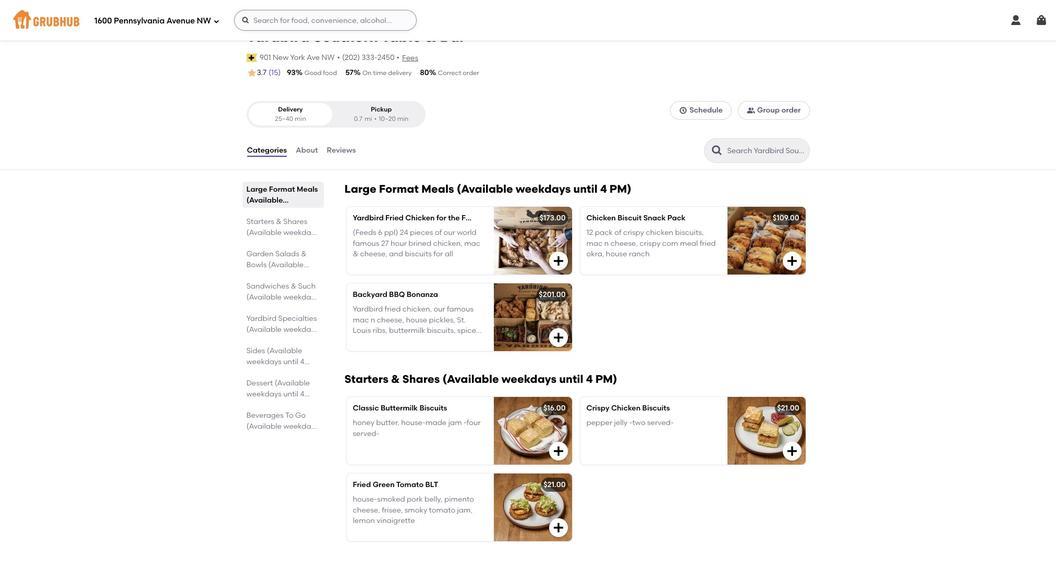 Task type: locate. For each thing, give the bounding box(es) containing it.
order right group
[[781, 106, 801, 115]]

bowls
[[246, 261, 267, 270]]

pm) up sides (available weekdays until 4 pm) tab
[[269, 336, 283, 345]]

0 horizontal spatial meals
[[297, 185, 318, 194]]

0 horizontal spatial large
[[246, 185, 267, 194]]

0 horizontal spatial $21.00
[[544, 481, 566, 490]]

delivery 25–40 min
[[275, 106, 306, 122]]

for inside (feeds 6 ppl) 24 pieces of our world famous 27 hour brined chicken, mac & cheese, and biscuits for all
[[433, 250, 443, 259]]

weekdays down go
[[283, 422, 318, 431]]

1 vertical spatial shares
[[402, 373, 440, 386]]

n up "ribs,"
[[371, 316, 375, 325]]

time
[[373, 69, 387, 77]]

biscuits,
[[675, 229, 704, 237], [427, 326, 456, 335]]

house- inside honey butter, house-made jam -four served-
[[401, 419, 426, 428]]

large format meals (available weekdays until 4 pm) up salads
[[246, 185, 318, 227]]

famous inside yardbird fried chicken, our famous mac n cheese, house pickles, st. louis ribs, buttermilk biscuits, spiced cracklins, 1.5# smoked brisket over bacon baked beans
[[447, 305, 474, 314]]

ppl)
[[384, 229, 398, 237]]

0 vertical spatial house-
[[401, 419, 426, 428]]

good
[[304, 69, 322, 77]]

weekdays down sides
[[246, 358, 282, 367]]

0 horizontal spatial fried
[[353, 481, 371, 490]]

0 horizontal spatial min
[[295, 115, 306, 122]]

over
[[458, 337, 474, 346]]

n
[[604, 239, 609, 248], [371, 316, 375, 325]]

min down delivery
[[295, 115, 306, 122]]

fried up ppl)
[[385, 214, 404, 223]]

biscuit
[[618, 214, 642, 223]]

1 of from the left
[[435, 229, 442, 237]]

2 biscuits from the left
[[642, 404, 670, 413]]

901
[[260, 53, 271, 62]]

svg image
[[1035, 14, 1048, 27], [679, 107, 687, 115], [552, 255, 565, 268], [786, 255, 798, 268], [552, 332, 565, 344], [786, 445, 798, 458]]

large format meals (available weekdays until 4 pm)
[[344, 183, 631, 196], [246, 185, 318, 227]]

yardbird down backyard
[[353, 305, 383, 314]]

1 - from the left
[[464, 419, 467, 428]]

starters & shares (available weekdays until 4 pm) garden salads & bowls (available weekdays until 4 pm)
[[246, 218, 318, 292]]

schedule button
[[670, 101, 732, 120]]

meals inside tab
[[297, 185, 318, 194]]

1 horizontal spatial biscuits,
[[675, 229, 704, 237]]

pm)
[[610, 183, 631, 196], [246, 218, 260, 227], [269, 239, 283, 248], [246, 283, 260, 292], [269, 304, 283, 313], [269, 336, 283, 345], [246, 369, 260, 378], [595, 373, 617, 386], [246, 401, 260, 410], [269, 433, 283, 442]]

cheese,
[[611, 239, 638, 248], [360, 250, 387, 259], [377, 316, 404, 325], [353, 506, 380, 515]]

sides
[[246, 347, 265, 356]]

smoked inside yardbird fried chicken, our famous mac n cheese, house pickles, st. louis ribs, buttermilk biscuits, spiced cracklins, 1.5# smoked brisket over bacon baked beans
[[403, 337, 431, 346]]

0 horizontal spatial order
[[463, 69, 479, 77]]

the
[[448, 214, 460, 223]]

fried left green
[[353, 481, 371, 490]]

1 vertical spatial $21.00
[[544, 481, 566, 490]]

(available down sandwiches
[[246, 293, 282, 302]]

biscuits up made
[[419, 404, 447, 413]]

0 vertical spatial famous
[[353, 239, 379, 248]]

1 vertical spatial fried
[[385, 305, 401, 314]]

order for group order
[[781, 106, 801, 115]]

house- inside house-smoked pork belly, pimento cheese, frisee, smoky tomato jam, lemon vinaigrette
[[353, 496, 377, 504]]

weekdays up starters & shares (available weekdays until 4 pm) tab
[[246, 207, 282, 216]]

tomato
[[396, 481, 424, 490]]

cheese, inside house-smoked pork belly, pimento cheese, frisee, smoky tomato jam, lemon vinaigrette
[[353, 506, 380, 515]]

famous
[[353, 239, 379, 248], [447, 305, 474, 314]]

large inside large format meals (available weekdays until 4 pm)
[[246, 185, 267, 194]]

0 horizontal spatial famous
[[353, 239, 379, 248]]

classic buttermilk biscuits
[[353, 404, 447, 413]]

house inside 12 pack of crispy chicken biscuits, mac n cheese, crispy corn meal fried okra, house ranch
[[606, 250, 627, 259]]

pm) down beverages
[[269, 433, 283, 442]]

option group
[[246, 101, 425, 128]]

n inside yardbird fried chicken, our famous mac n cheese, house pickles, st. louis ribs, buttermilk biscuits, spiced cracklins, 1.5# smoked brisket over bacon baked beans
[[371, 316, 375, 325]]

served- down honey
[[353, 430, 379, 438]]

smoked inside house-smoked pork belly, pimento cheese, frisee, smoky tomato jam, lemon vinaigrette
[[377, 496, 405, 504]]

cheese, up "ribs,"
[[377, 316, 404, 325]]

famous down (feeds
[[353, 239, 379, 248]]

starters for starters & shares (available weekdays until 4 pm) garden salads & bowls (available weekdays until 4 pm)
[[246, 218, 274, 226]]

shares down beans
[[402, 373, 440, 386]]

1 horizontal spatial $21.00
[[777, 404, 799, 413]]

our down the
[[444, 229, 455, 237]]

& down (feeds
[[353, 250, 358, 259]]

yardbird inside yardbird fried chicken, our famous mac n cheese, house pickles, st. louis ribs, buttermilk biscuits, spiced cracklins, 1.5# smoked brisket over bacon baked beans
[[353, 305, 383, 314]]

until up sides
[[246, 336, 262, 345]]

1 horizontal spatial served-
[[647, 419, 674, 428]]

Search Yardbird Southern Table & Bar search field
[[726, 146, 806, 156]]

biscuits, down 'pickles,'
[[427, 326, 456, 335]]

0 horizontal spatial house
[[406, 316, 427, 325]]

of right pieces
[[435, 229, 442, 237]]

1 horizontal spatial famous
[[447, 305, 474, 314]]

1 horizontal spatial chicken,
[[433, 239, 463, 248]]

until
[[573, 183, 598, 196], [284, 207, 300, 216], [246, 239, 262, 248], [283, 272, 298, 281], [246, 304, 262, 313], [246, 336, 262, 345], [283, 358, 298, 367], [559, 373, 583, 386], [283, 390, 298, 399], [246, 433, 262, 442]]

cheese, down the 27
[[360, 250, 387, 259]]

(202)
[[342, 53, 360, 62]]

yardbird up new
[[246, 28, 310, 45]]

dessert (available weekdays until 4 pm) tab
[[246, 378, 319, 410]]

pepper
[[586, 419, 612, 428]]

bar
[[440, 28, 465, 45]]

chicken, down the bonanza
[[402, 305, 432, 314]]

1 horizontal spatial biscuits
[[642, 404, 670, 413]]

0 horizontal spatial of
[[435, 229, 442, 237]]

pm) up salads
[[269, 239, 283, 248]]

cheese, inside 12 pack of crispy chicken biscuits, mac n cheese, crispy corn meal fried okra, house ranch
[[611, 239, 638, 248]]

biscuits, inside yardbird fried chicken, our famous mac n cheese, house pickles, st. louis ribs, buttermilk biscuits, spiced cracklins, 1.5# smoked brisket over bacon baked beans
[[427, 326, 456, 335]]

1 vertical spatial for
[[433, 250, 443, 259]]

2 horizontal spatial mac
[[586, 239, 603, 248]]

yardbird
[[246, 28, 310, 45], [353, 214, 384, 223], [353, 305, 383, 314], [246, 315, 277, 323]]

4 down beverages
[[263, 433, 268, 442]]

1 horizontal spatial nw
[[322, 53, 335, 62]]

mac inside (feeds 6 ppl) 24 pieces of our world famous 27 hour brined chicken, mac & cheese, and biscuits for all
[[464, 239, 480, 248]]

table
[[381, 28, 421, 45]]

yardbird for yardbird fried chicken, our famous mac n cheese, house pickles, st. louis ribs, buttermilk biscuits, spiced cracklins, 1.5# smoked brisket over bacon baked beans
[[353, 305, 383, 314]]

our inside (feeds 6 ppl) 24 pieces of our world famous 27 hour brined chicken, mac & cheese, and biscuits for all
[[444, 229, 455, 237]]

people icon image
[[747, 107, 755, 115]]

of inside 12 pack of crispy chicken biscuits, mac n cheese, crispy corn meal fried okra, house ranch
[[614, 229, 621, 237]]

1 vertical spatial biscuits,
[[427, 326, 456, 335]]

0 vertical spatial chicken,
[[433, 239, 463, 248]]

1 biscuits from the left
[[419, 404, 447, 413]]

chicken up 'pack'
[[586, 214, 616, 223]]

format up yardbird fried chicken for the family
[[379, 183, 419, 196]]

(available down yardbird specialties (available weekdays until 4 pm) tab on the left bottom of the page
[[267, 347, 302, 356]]

yardbird fried chicken for the family
[[353, 214, 485, 223]]

until up starters & shares (available weekdays until 4 pm) tab
[[284, 207, 300, 216]]

0 vertical spatial for
[[436, 214, 446, 223]]

0 horizontal spatial biscuits
[[419, 404, 447, 413]]

brined
[[408, 239, 431, 248]]

&
[[425, 28, 436, 45], [276, 218, 281, 226], [353, 250, 358, 259], [301, 250, 307, 259], [291, 282, 296, 291], [391, 373, 400, 386]]

1 vertical spatial house
[[406, 316, 427, 325]]

crispy down the chicken biscuit snack pack
[[623, 229, 644, 237]]

1 horizontal spatial •
[[374, 115, 377, 122]]

1 horizontal spatial large format meals (available weekdays until 4 pm)
[[344, 183, 631, 196]]

svg image
[[1010, 14, 1022, 27], [241, 16, 250, 25], [213, 18, 219, 24], [552, 445, 565, 458], [552, 522, 565, 535]]

0 horizontal spatial nw
[[197, 16, 211, 25]]

1 horizontal spatial n
[[604, 239, 609, 248]]

weekdays down such
[[283, 293, 318, 302]]

1 vertical spatial famous
[[447, 305, 474, 314]]

2 - from the left
[[629, 419, 632, 428]]

our up 'pickles,'
[[434, 305, 445, 314]]

0 vertical spatial order
[[463, 69, 479, 77]]

order inside button
[[781, 106, 801, 115]]

smoked up frisee,
[[377, 496, 405, 504]]

meals down "about" button
[[297, 185, 318, 194]]

sandwiches & such (available weekdays until 4 pm) yardbird specialties (available weekdays until 4 pm) sides (available weekdays until 4 pm) dessert (available weekdays until 4 pm) beverages to go (available weekdays until 4 pm)
[[246, 282, 318, 442]]

1 vertical spatial smoked
[[377, 496, 405, 504]]

mi
[[365, 115, 372, 122]]

louis
[[353, 326, 371, 335]]

2 of from the left
[[614, 229, 621, 237]]

pm) up beverages
[[246, 401, 260, 410]]

1 horizontal spatial mac
[[464, 239, 480, 248]]

0 vertical spatial fried
[[700, 239, 716, 248]]

0 vertical spatial shares
[[283, 218, 307, 226]]

0 vertical spatial house
[[606, 250, 627, 259]]

1 horizontal spatial starters
[[344, 373, 388, 386]]

• right mi at the left of the page
[[374, 115, 377, 122]]

& left such
[[291, 282, 296, 291]]

yardbird for yardbird southern table & bar
[[246, 28, 310, 45]]

snack
[[643, 214, 666, 223]]

fried right the "meal"
[[700, 239, 716, 248]]

0 horizontal spatial shares
[[283, 218, 307, 226]]

0 horizontal spatial starters
[[246, 218, 274, 226]]

0 vertical spatial starters
[[246, 218, 274, 226]]

weekdays down 'specialties'
[[283, 325, 318, 334]]

1 horizontal spatial of
[[614, 229, 621, 237]]

0 horizontal spatial -
[[464, 419, 467, 428]]

25–40
[[275, 115, 293, 122]]

starters inside the starters & shares (available weekdays until 4 pm) garden salads & bowls (available weekdays until 4 pm)
[[246, 218, 274, 226]]

large
[[344, 183, 376, 196], [246, 185, 267, 194]]

house
[[606, 250, 627, 259], [406, 316, 427, 325]]

famous inside (feeds 6 ppl) 24 pieces of our world famous 27 hour brined chicken, mac & cheese, and biscuits for all
[[353, 239, 379, 248]]

house right okra,
[[606, 250, 627, 259]]

on time delivery
[[362, 69, 412, 77]]

of right 'pack'
[[614, 229, 621, 237]]

yardbird up (feeds
[[353, 214, 384, 223]]

mac up okra,
[[586, 239, 603, 248]]

such
[[298, 282, 316, 291]]

0 horizontal spatial served-
[[353, 430, 379, 438]]

1 horizontal spatial -
[[629, 419, 632, 428]]

mac down world
[[464, 239, 480, 248]]

green
[[373, 481, 395, 490]]

made
[[426, 419, 447, 428]]

house- down classic buttermilk biscuits at left
[[401, 419, 426, 428]]

2 horizontal spatial •
[[397, 53, 400, 62]]

1 vertical spatial nw
[[322, 53, 335, 62]]

pm) up yardbird specialties (available weekdays until 4 pm) tab on the left bottom of the page
[[269, 304, 283, 313]]

order right "correct"
[[463, 69, 479, 77]]

for
[[436, 214, 446, 223], [433, 250, 443, 259]]

1 vertical spatial chicken,
[[402, 305, 432, 314]]

nw inside 'main navigation' navigation
[[197, 16, 211, 25]]

baked
[[378, 348, 400, 356]]

27
[[381, 239, 389, 248]]

fried green tomato blt image
[[494, 474, 572, 542]]

biscuits, up the "meal"
[[675, 229, 704, 237]]

1 vertical spatial our
[[434, 305, 445, 314]]

until up $16.00
[[559, 373, 583, 386]]

1 horizontal spatial order
[[781, 106, 801, 115]]

0 horizontal spatial biscuits,
[[427, 326, 456, 335]]

starters for starters & shares (available weekdays until 4 pm)
[[344, 373, 388, 386]]

famous up st.
[[447, 305, 474, 314]]

large down reviews button
[[344, 183, 376, 196]]

min
[[295, 115, 306, 122], [397, 115, 409, 122]]

0 vertical spatial biscuits,
[[675, 229, 704, 237]]

smoked up beans
[[403, 337, 431, 346]]

until down sandwiches
[[246, 304, 262, 313]]

93
[[287, 68, 296, 77]]

(available up starters & shares (available weekdays until 4 pm) tab
[[246, 196, 283, 205]]

0 horizontal spatial format
[[269, 185, 295, 194]]

4 up starters & shares (available weekdays until 4 pm) tab
[[301, 207, 306, 216]]

fried down backyard bbq bonanza
[[385, 305, 401, 314]]

crispy chicken biscuits image
[[727, 397, 805, 465]]

schedule
[[690, 106, 723, 115]]

nw right ave
[[322, 53, 335, 62]]

1 vertical spatial served-
[[353, 430, 379, 438]]

beverages
[[246, 412, 284, 420]]

1 vertical spatial starters
[[344, 373, 388, 386]]

0 vertical spatial smoked
[[403, 337, 431, 346]]

on
[[362, 69, 372, 77]]

reviews
[[327, 146, 356, 155]]

pickles,
[[429, 316, 455, 325]]

0 vertical spatial crispy
[[623, 229, 644, 237]]

• right 2450
[[397, 53, 400, 62]]

weekdays
[[516, 183, 571, 196], [246, 207, 282, 216], [283, 228, 318, 237], [246, 272, 282, 281], [283, 293, 318, 302], [283, 325, 318, 334], [246, 358, 282, 367], [502, 373, 557, 386], [246, 390, 282, 399], [283, 422, 318, 431]]

large down categories button
[[246, 185, 267, 194]]

1 horizontal spatial fried
[[385, 214, 404, 223]]

0 vertical spatial $21.00
[[777, 404, 799, 413]]

yardbird fried chicken, our famous mac n cheese, house pickles, st. louis ribs, buttermilk biscuits, spiced cracklins, 1.5# smoked brisket over bacon baked beans
[[353, 305, 481, 356]]

starters up "garden"
[[246, 218, 274, 226]]

nw inside button
[[322, 53, 335, 62]]

1 vertical spatial order
[[781, 106, 801, 115]]

meal
[[680, 239, 698, 248]]

n down 'pack'
[[604, 239, 609, 248]]

2 min from the left
[[397, 115, 409, 122]]

0 horizontal spatial large format meals (available weekdays until 4 pm)
[[246, 185, 318, 227]]

fees button
[[402, 53, 419, 64]]

(available down sides (available weekdays until 4 pm) tab
[[275, 379, 310, 388]]

(available up "family"
[[457, 183, 513, 196]]

24
[[400, 229, 408, 237]]

0 vertical spatial served-
[[647, 419, 674, 428]]

-
[[464, 419, 467, 428], [629, 419, 632, 428]]

weekdays up $16.00
[[502, 373, 557, 386]]

1 horizontal spatial shares
[[402, 373, 440, 386]]

1 vertical spatial house-
[[353, 496, 377, 504]]

cheese, up lemon
[[353, 506, 380, 515]]

0 horizontal spatial chicken,
[[402, 305, 432, 314]]

(available down over
[[442, 373, 499, 386]]

1 min from the left
[[295, 115, 306, 122]]

1 horizontal spatial house-
[[401, 419, 426, 428]]

1 horizontal spatial house
[[606, 250, 627, 259]]

3.7
[[257, 68, 267, 77]]

(available inside large format meals (available weekdays until 4 pm)
[[246, 196, 283, 205]]

4 down sandwiches
[[263, 304, 268, 313]]

specialties
[[278, 315, 317, 323]]

0 vertical spatial n
[[604, 239, 609, 248]]

order
[[463, 69, 479, 77], [781, 106, 801, 115]]

subscription pass image
[[246, 54, 257, 62]]

mac up louis
[[353, 316, 369, 325]]

4 up "garden"
[[263, 239, 268, 248]]

until up "garden"
[[246, 239, 262, 248]]

order for correct order
[[463, 69, 479, 77]]

(available
[[457, 183, 513, 196], [246, 196, 283, 205], [246, 228, 282, 237], [268, 261, 304, 270], [246, 293, 282, 302], [246, 325, 282, 334], [267, 347, 302, 356], [442, 373, 499, 386], [275, 379, 310, 388], [246, 422, 282, 431]]

0 horizontal spatial house-
[[353, 496, 377, 504]]

bacon
[[353, 348, 376, 356]]

pennsylvania
[[114, 16, 165, 25]]

4 up go
[[300, 390, 304, 399]]

starters down bacon
[[344, 373, 388, 386]]

starters & shares (available weekdays until 4 pm) tab
[[246, 216, 319, 248]]

format
[[379, 183, 419, 196], [269, 185, 295, 194]]

shares up salads
[[283, 218, 307, 226]]

0 horizontal spatial n
[[371, 316, 375, 325]]

served- right two
[[647, 419, 674, 428]]

$16.00
[[543, 404, 566, 413]]

& right salads
[[301, 250, 307, 259]]

for left all
[[433, 250, 443, 259]]

house- up lemon
[[353, 496, 377, 504]]

house-
[[401, 419, 426, 428], [353, 496, 377, 504]]

biscuits for two
[[642, 404, 670, 413]]

0 vertical spatial our
[[444, 229, 455, 237]]

pickup 0.7 mi • 10–20 min
[[354, 106, 409, 122]]

st.
[[457, 316, 466, 325]]

1 horizontal spatial fried
[[700, 239, 716, 248]]

0 horizontal spatial fried
[[385, 305, 401, 314]]

fried
[[385, 214, 404, 223], [353, 481, 371, 490]]

1 vertical spatial n
[[371, 316, 375, 325]]

0 horizontal spatial mac
[[353, 316, 369, 325]]

1 horizontal spatial min
[[397, 115, 409, 122]]

0 vertical spatial nw
[[197, 16, 211, 25]]

nw right avenue
[[197, 16, 211, 25]]

svg image inside schedule button
[[679, 107, 687, 115]]

meals up the
[[421, 183, 454, 196]]

4 up such
[[300, 272, 304, 281]]

large format meals (available weekdays until 4 pm) up "family"
[[344, 183, 631, 196]]

chicken,
[[433, 239, 463, 248], [402, 305, 432, 314]]

shares inside the starters & shares (available weekdays until 4 pm) garden salads & bowls (available weekdays until 4 pm)
[[283, 218, 307, 226]]

$21.00 for house-smoked pork belly, pimento cheese, frisee, smoky tomato jam, lemon vinaigrette
[[544, 481, 566, 490]]



Task type: vqa. For each thing, say whether or not it's contained in the screenshot.
Pickup
yes



Task type: describe. For each thing, give the bounding box(es) containing it.
(available down salads
[[268, 261, 304, 270]]

chicken, inside (feeds 6 ppl) 24 pieces of our world famous 27 hour brined chicken, mac & cheese, and biscuits for all
[[433, 239, 463, 248]]

1600 pennsylvania avenue nw
[[94, 16, 211, 25]]

1 horizontal spatial large
[[344, 183, 376, 196]]

jam
[[448, 419, 462, 428]]

until inside large format meals (available weekdays until 4 pm) tab
[[284, 207, 300, 216]]

pack
[[667, 214, 686, 223]]

chicken biscuit snack pack
[[586, 214, 686, 223]]

sides (available weekdays until 4 pm) tab
[[246, 346, 319, 378]]

format inside large format meals (available weekdays until 4 pm)
[[269, 185, 295, 194]]

(available up sides
[[246, 325, 282, 334]]

backyard bbq bonanza image
[[494, 284, 572, 352]]

& left bar
[[425, 28, 436, 45]]

two
[[632, 419, 645, 428]]

southern
[[313, 28, 378, 45]]

$109.00
[[773, 214, 799, 223]]

svg image for $173.00
[[552, 255, 565, 268]]

salads
[[275, 250, 299, 259]]

correct order
[[438, 69, 479, 77]]

svg image for $201.00
[[552, 332, 565, 344]]

& down baked
[[391, 373, 400, 386]]

57
[[345, 68, 354, 77]]

6
[[378, 229, 382, 237]]

sandwiches
[[246, 282, 289, 291]]

chicken, inside yardbird fried chicken, our famous mac n cheese, house pickles, st. louis ribs, buttermilk biscuits, spiced cracklins, 1.5# smoked brisket over bacon baked beans
[[402, 305, 432, 314]]

pickup
[[371, 106, 392, 113]]

corn
[[662, 239, 678, 248]]

• (202) 333-2450 • fees
[[337, 53, 418, 62]]

pm) up dessert
[[246, 369, 260, 378]]

beans
[[402, 348, 424, 356]]

12 pack of crispy chicken biscuits, mac n cheese, crispy corn meal fried okra, house ranch
[[586, 229, 716, 259]]

crispy chicken biscuits
[[586, 404, 670, 413]]

smoky
[[405, 506, 427, 515]]

star icon image
[[246, 68, 257, 78]]

main navigation navigation
[[0, 0, 1056, 41]]

4 inside tab
[[301, 207, 306, 216]]

good food
[[304, 69, 337, 77]]

crispy
[[586, 404, 609, 413]]

4 up sides
[[263, 336, 268, 345]]

new
[[273, 53, 289, 62]]

house-smoked pork belly, pimento cheese, frisee, smoky tomato jam, lemon vinaigrette
[[353, 496, 474, 526]]

jam,
[[457, 506, 473, 515]]

yardbird southern table & bar
[[246, 28, 465, 45]]

about button
[[295, 132, 318, 170]]

weekdays up sandwiches
[[246, 272, 282, 281]]

ave
[[307, 53, 320, 62]]

option group containing delivery 25–40 min
[[246, 101, 425, 128]]

bbq
[[389, 291, 405, 299]]

0 horizontal spatial •
[[337, 53, 340, 62]]

served- inside honey butter, house-made jam -four served-
[[353, 430, 379, 438]]

shares for starters & shares (available weekdays until 4 pm)
[[402, 373, 440, 386]]

min inside 'pickup 0.7 mi • 10–20 min'
[[397, 115, 409, 122]]

large format meals (available weekdays until 4 pm) inside tab
[[246, 185, 318, 227]]

garden salads & bowls (available weekdays until 4 pm) tab
[[246, 249, 319, 292]]

pm) up biscuit
[[610, 183, 631, 196]]

vinaigrette
[[377, 517, 415, 526]]

(15)
[[269, 68, 281, 77]]

food
[[323, 69, 337, 77]]

biscuits for made
[[419, 404, 447, 413]]

svg image for $21.00
[[786, 445, 798, 458]]

weekdays up $173.00
[[516, 183, 571, 196]]

delivery
[[388, 69, 412, 77]]

biscuits, inside 12 pack of crispy chicken biscuits, mac n cheese, crispy corn meal fried okra, house ranch
[[675, 229, 704, 237]]

backyard
[[353, 291, 387, 299]]

house inside yardbird fried chicken, our famous mac n cheese, house pickles, st. louis ribs, buttermilk biscuits, spiced cracklins, 1.5# smoked brisket over bacon baked beans
[[406, 316, 427, 325]]

80
[[420, 68, 429, 77]]

reviews button
[[326, 132, 356, 170]]

beverages to go (available weekdays until 4 pm) tab
[[246, 410, 319, 442]]

& inside (feeds 6 ppl) 24 pieces of our world famous 27 hour brined chicken, mac & cheese, and biscuits for all
[[353, 250, 358, 259]]

fried green tomato blt
[[353, 481, 438, 490]]

blt
[[425, 481, 438, 490]]

(available up "garden"
[[246, 228, 282, 237]]

hour
[[391, 239, 407, 248]]

& up salads
[[276, 218, 281, 226]]

pack
[[595, 229, 613, 237]]

backyard bbq bonanza
[[353, 291, 438, 299]]

family
[[461, 214, 485, 223]]

4 up dessert (available weekdays until 4 pm) tab
[[300, 358, 304, 367]]

until up dessert (available weekdays until 4 pm) tab
[[283, 358, 298, 367]]

bonanza
[[407, 291, 438, 299]]

1 horizontal spatial format
[[379, 183, 419, 196]]

svg image for $109.00
[[786, 255, 798, 268]]

pimento
[[444, 496, 474, 504]]

n inside 12 pack of crispy chicken biscuits, mac n cheese, crispy corn meal fried okra, house ranch
[[604, 239, 609, 248]]

go
[[295, 412, 306, 420]]

pepper jelly -two served-
[[586, 419, 674, 428]]

categories button
[[246, 132, 287, 170]]

min inside "delivery 25–40 min"
[[295, 115, 306, 122]]

group order
[[757, 106, 801, 115]]

$201.00
[[539, 291, 566, 299]]

our inside yardbird fried chicken, our famous mac n cheese, house pickles, st. louis ribs, buttermilk biscuits, spiced cracklins, 1.5# smoked brisket over bacon baked beans
[[434, 305, 445, 314]]

4 up crispy
[[586, 373, 593, 386]]

about
[[296, 146, 318, 155]]

chicken up pieces
[[405, 214, 435, 223]]

until up to
[[283, 390, 298, 399]]

$21.00 for pepper jelly -two served-
[[777, 404, 799, 413]]

$173.00
[[540, 214, 566, 223]]

(202) 333-2450 button
[[342, 53, 395, 63]]

yardbird inside sandwiches & such (available weekdays until 4 pm) yardbird specialties (available weekdays until 4 pm) sides (available weekdays until 4 pm) dessert (available weekdays until 4 pm) beverages to go (available weekdays until 4 pm)
[[246, 315, 277, 323]]

1 horizontal spatial meals
[[421, 183, 454, 196]]

garden
[[246, 250, 274, 259]]

of inside (feeds 6 ppl) 24 pieces of our world famous 27 hour brined chicken, mac & cheese, and biscuits for all
[[435, 229, 442, 237]]

yardbird for yardbird fried chicken for the family
[[353, 214, 384, 223]]

to
[[285, 412, 293, 420]]

1 vertical spatial fried
[[353, 481, 371, 490]]

until up 12
[[573, 183, 598, 196]]

starters & shares (available weekdays until 4 pm)
[[344, 373, 617, 386]]

frisee,
[[382, 506, 403, 515]]

shares for starters & shares (available weekdays until 4 pm) garden salads & bowls (available weekdays until 4 pm)
[[283, 218, 307, 226]]

until up such
[[283, 272, 298, 281]]

ranch
[[629, 250, 650, 259]]

pm) down bowls
[[246, 283, 260, 292]]

biscuits
[[405, 250, 432, 259]]

chicken biscuit snack pack image
[[727, 207, 805, 275]]

1 vertical spatial crispy
[[640, 239, 660, 248]]

lemon
[[353, 517, 375, 526]]

four
[[467, 419, 481, 428]]

yardbird southern table & bar logo image
[[765, 1, 801, 37]]

sandwiches & such (available weekdays until 4 pm) tab
[[246, 281, 319, 313]]

search icon image
[[711, 144, 723, 157]]

cheese, inside (feeds 6 ppl) 24 pieces of our world famous 27 hour brined chicken, mac & cheese, and biscuits for all
[[360, 250, 387, 259]]

svg image inside 'main navigation' navigation
[[1035, 14, 1048, 27]]

weekdays up salads
[[283, 228, 318, 237]]

- inside honey butter, house-made jam -four served-
[[464, 419, 467, 428]]

(available down beverages
[[246, 422, 282, 431]]

901 new york ave nw
[[260, 53, 335, 62]]

all
[[445, 250, 453, 259]]

4 up the chicken biscuit snack pack
[[600, 183, 607, 196]]

901 new york ave nw button
[[259, 52, 335, 64]]

yardbird fried chicken for the family image
[[494, 207, 572, 275]]

fees
[[402, 54, 418, 62]]

mac inside yardbird fried chicken, our famous mac n cheese, house pickles, st. louis ribs, buttermilk biscuits, spiced cracklins, 1.5# smoked brisket over bacon baked beans
[[353, 316, 369, 325]]

pm) inside tab
[[246, 218, 260, 227]]

• inside 'pickup 0.7 mi • 10–20 min'
[[374, 115, 377, 122]]

and
[[389, 250, 403, 259]]

correct
[[438, 69, 461, 77]]

weekdays down dessert
[[246, 390, 282, 399]]

chicken up pepper jelly -two served-
[[611, 404, 641, 413]]

0.7
[[354, 115, 363, 122]]

cracklins,
[[353, 337, 386, 346]]

pm) up crispy
[[595, 373, 617, 386]]

fried inside 12 pack of crispy chicken biscuits, mac n cheese, crispy corn meal fried okra, house ranch
[[700, 239, 716, 248]]

Search for food, convenience, alcohol... search field
[[234, 10, 417, 31]]

large format meals (available weekdays until 4 pm) tab
[[246, 184, 319, 227]]

pork
[[407, 496, 423, 504]]

group order button
[[738, 101, 810, 120]]

yardbird specialties (available weekdays until 4 pm) tab
[[246, 313, 319, 345]]

10–20
[[379, 115, 396, 122]]

weekdays inside tab
[[246, 207, 282, 216]]

brisket
[[433, 337, 457, 346]]

cheese, inside yardbird fried chicken, our famous mac n cheese, house pickles, st. louis ribs, buttermilk biscuits, spiced cracklins, 1.5# smoked brisket over bacon baked beans
[[377, 316, 404, 325]]

0 vertical spatial fried
[[385, 214, 404, 223]]

(feeds 6 ppl) 24 pieces of our world famous 27 hour brined chicken, mac & cheese, and biscuits for all
[[353, 229, 480, 259]]

delivery
[[278, 106, 303, 113]]

mac inside 12 pack of crispy chicken biscuits, mac n cheese, crispy corn meal fried okra, house ranch
[[586, 239, 603, 248]]

& inside sandwiches & such (available weekdays until 4 pm) yardbird specialties (available weekdays until 4 pm) sides (available weekdays until 4 pm) dessert (available weekdays until 4 pm) beverages to go (available weekdays until 4 pm)
[[291, 282, 296, 291]]

fried inside yardbird fried chicken, our famous mac n cheese, house pickles, st. louis ribs, buttermilk biscuits, spiced cracklins, 1.5# smoked brisket over bacon baked beans
[[385, 305, 401, 314]]

buttermilk
[[389, 326, 425, 335]]

until down beverages
[[246, 433, 262, 442]]

1600
[[94, 16, 112, 25]]

classic buttermilk biscuits image
[[494, 397, 572, 465]]

belly,
[[425, 496, 443, 504]]



